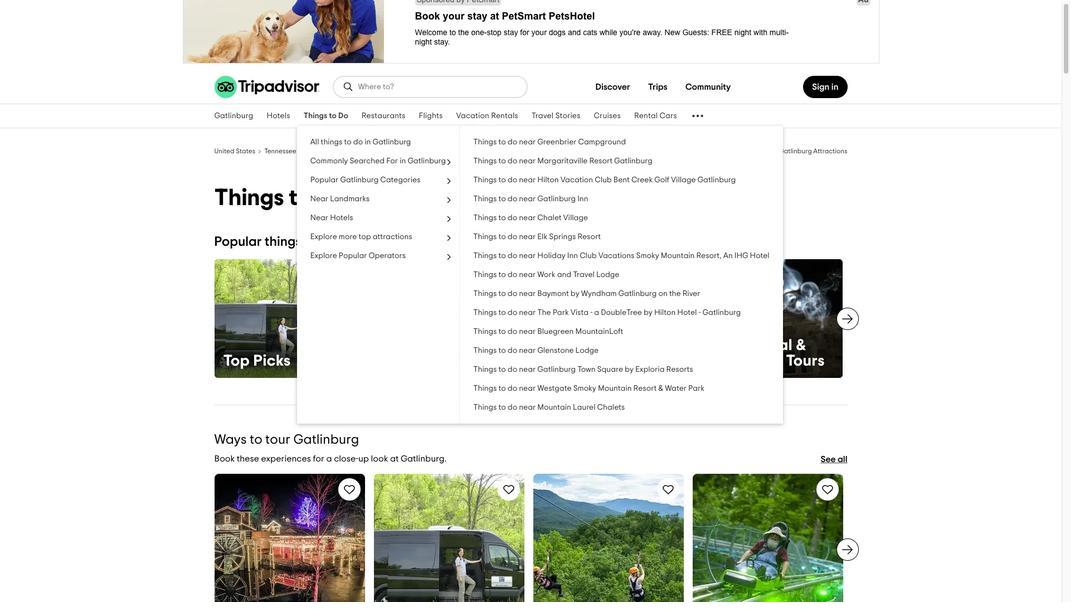 Task type: locate. For each thing, give the bounding box(es) containing it.
by right square
[[625, 366, 634, 374]]

tennessee (tn)
[[264, 148, 310, 154]]

near left baymont
[[519, 290, 536, 298]]

gatlinburg up the categories
[[408, 157, 446, 165]]

1 vertical spatial resort
[[578, 233, 601, 241]]

near inside "link"
[[519, 290, 536, 298]]

for
[[387, 157, 398, 165]]

previous image
[[208, 543, 221, 556]]

2 horizontal spatial mountain
[[661, 252, 695, 260]]

things to do near the park vista - a doubletree by hilton hotel - gatlinburg link
[[460, 303, 783, 322]]

gatlinburg up united states "link" on the top left of page
[[214, 112, 253, 120]]

do for things to do near gatlinburg town square by exploria resorts
[[508, 366, 518, 374]]

things for 'things to do near bluegreen mountainloft' link
[[474, 328, 497, 336]]

near left greenbrier
[[519, 138, 536, 146]]

top picks
[[223, 353, 291, 369]]

1 vertical spatial by
[[644, 309, 653, 317]]

0 vertical spatial vacation
[[456, 112, 490, 120]]

bent
[[614, 176, 630, 184]]

near left westgate
[[519, 385, 536, 393]]

to inside 'link'
[[499, 347, 506, 355]]

do for things to do near mountain laurel chalets
[[508, 404, 518, 412]]

smoky right "vacations"
[[637, 252, 660, 260]]

top
[[359, 233, 371, 241]]

inn inside things to do near holiday inn club vacations smoky mountain resort, an ihg hotel link
[[568, 252, 578, 260]]

0 vertical spatial mountain
[[661, 252, 695, 260]]

1 vertical spatial hotel
[[678, 309, 697, 317]]

1 theme from the left
[[479, 353, 528, 369]]

parks
[[531, 353, 571, 369]]

inn inside things to do near gatlinburg inn link
[[578, 195, 589, 203]]

mountain left resort,
[[661, 252, 695, 260]]

-
[[776, 148, 778, 154], [591, 309, 593, 317], [699, 309, 701, 317]]

& right cultural on the bottom right of page
[[797, 338, 807, 353]]

1 horizontal spatial by
[[625, 366, 634, 374]]

a right vista
[[595, 309, 600, 317]]

popular for popular gatlinburg categories
[[310, 176, 339, 184]]

cultural
[[734, 338, 793, 353]]

inn down things to do near hilton vacation club bent creek golf village gatlinburg
[[578, 195, 589, 203]]

0 vertical spatial resort
[[590, 157, 613, 165]]

things for popular
[[265, 235, 302, 249]]

Search search field
[[358, 82, 518, 92]]

1 vertical spatial things
[[265, 235, 302, 249]]

to for things to do near baymont by wyndham gatlinburg on the river "link"
[[499, 290, 506, 298]]

things for things to do near hilton vacation club bent creek golf village gatlinburg link
[[474, 176, 497, 184]]

theme inside cultural & theme tours
[[734, 353, 783, 369]]

1 horizontal spatial park
[[689, 385, 705, 393]]

gatlinburg right tn
[[780, 148, 812, 154]]

work
[[538, 271, 556, 279]]

in down popular gatlinburg categories at the left top
[[350, 186, 368, 210]]

things to do near mountain laurel chalets link
[[460, 398, 783, 417]]

explore more top attractions
[[310, 233, 413, 241]]

mountain up chalets
[[598, 385, 632, 393]]

0 horizontal spatial tours
[[606, 353, 645, 369]]

to for things to do near greenbrier campground link
[[499, 138, 506, 146]]

see all link
[[821, 447, 848, 472]]

united
[[214, 148, 235, 154]]

1 vertical spatial things to do in gatlinburg
[[214, 186, 486, 210]]

1 vertical spatial lodge
[[576, 347, 599, 355]]

0 vertical spatial hotels
[[267, 112, 290, 120]]

2 vertical spatial popular
[[339, 252, 367, 260]]

in inside button
[[400, 157, 406, 165]]

to inside "link"
[[499, 290, 506, 298]]

resort
[[590, 157, 613, 165], [578, 233, 601, 241], [634, 385, 657, 393]]

things inside 'link'
[[474, 347, 497, 355]]

&
[[797, 338, 807, 353], [659, 385, 664, 393]]

near down things to do near bluegreen mountainloft
[[519, 347, 536, 355]]

to for ways to tour gatlinburg link
[[250, 433, 263, 447]]

things for things to do near glenstone lodge 'link'
[[474, 347, 497, 355]]

9 near from the top
[[519, 290, 536, 298]]

all things to do in gatlinburg link
[[297, 133, 460, 152]]

0 vertical spatial by
[[571, 290, 580, 298]]

1 vertical spatial inn
[[568, 252, 578, 260]]

vacation left rentals
[[456, 112, 490, 120]]

park
[[553, 309, 569, 317], [689, 385, 705, 393]]

0 horizontal spatial hilton
[[538, 176, 559, 184]]

0 horizontal spatial vacation
[[456, 112, 490, 120]]

do for things to do near glenstone lodge
[[508, 347, 518, 355]]

to for 'things to do near bluegreen mountainloft' link
[[499, 328, 506, 336]]

1 vertical spatial vacation
[[561, 176, 593, 184]]

in left gatlinburg,
[[723, 148, 728, 154]]

- down river
[[699, 309, 701, 317]]

hotel
[[750, 252, 770, 260], [678, 309, 697, 317]]

1 horizontal spatial &
[[797, 338, 807, 353]]

0 vertical spatial inn
[[578, 195, 589, 203]]

2 horizontal spatial save to a trip image
[[821, 483, 835, 496]]

0 vertical spatial &
[[797, 338, 807, 353]]

resort inside the things to do near elk springs resort link
[[578, 233, 601, 241]]

all things to do in gatlinburg
[[310, 138, 411, 146]]

1 horizontal spatial mountain
[[598, 385, 632, 393]]

attractions
[[814, 148, 848, 154]]

0 vertical spatial travel
[[532, 112, 554, 120]]

near inside button
[[310, 214, 329, 222]]

travel stories
[[532, 112, 581, 120]]

things to do in gatlinburg down flights link
[[412, 148, 491, 154]]

things for all
[[321, 138, 343, 146]]

1 horizontal spatial hotels
[[330, 214, 353, 222]]

gatlinburg inside things to do near hilton vacation club bent creek golf village gatlinburg link
[[698, 176, 736, 184]]

1 horizontal spatial theme
[[734, 353, 783, 369]]

0 vertical spatial hilton
[[538, 176, 559, 184]]

inn up the and at the right top
[[568, 252, 578, 260]]

popular for popular things to do
[[214, 235, 262, 249]]

walking tours
[[606, 338, 665, 369]]

11 near from the top
[[519, 328, 536, 336]]

park right water
[[689, 385, 705, 393]]

0 vertical spatial things to do in gatlinburg
[[412, 148, 491, 154]]

1 vertical spatial mountain
[[598, 385, 632, 393]]

1 vertical spatial smoky
[[574, 385, 597, 393]]

1 vertical spatial club
[[580, 252, 597, 260]]

gatlinburg inside all things to do in gatlinburg link
[[373, 138, 411, 146]]

and
[[558, 271, 572, 279]]

near up things to do near gatlinburg inn
[[519, 176, 536, 184]]

1 horizontal spatial hilton
[[655, 309, 676, 317]]

village
[[672, 176, 696, 184], [564, 214, 588, 222]]

do inside "link"
[[508, 290, 518, 298]]

resort inside things to do near margaritaville resort gatlinburg link
[[590, 157, 613, 165]]

things to do link
[[297, 104, 355, 128]]

theme parks
[[479, 353, 571, 369]]

do for things to do near the park vista - a doubletree by hilton hotel - gatlinburg
[[508, 309, 518, 317]]

smoky up laurel
[[574, 385, 597, 393]]

2 explore from the top
[[310, 252, 337, 260]]

0 horizontal spatial village
[[564, 214, 588, 222]]

club left "vacations"
[[580, 252, 597, 260]]

lodge down "vacations"
[[597, 271, 620, 279]]

hotel right the ihg
[[750, 252, 770, 260]]

greenbrier
[[538, 138, 577, 146]]

0 horizontal spatial things
[[265, 235, 302, 249]]

hotel inside 'things to do near the park vista - a doubletree by hilton hotel - gatlinburg' link
[[678, 309, 697, 317]]

in right for
[[400, 157, 406, 165]]

gatlinburg up cultural on the bottom right of page
[[703, 309, 741, 317]]

& left water
[[659, 385, 664, 393]]

6 near from the top
[[519, 233, 536, 241]]

gatlinburg inside things to do near gatlinburg town square by exploria resorts link
[[538, 366, 576, 374]]

1 near from the top
[[519, 138, 536, 146]]

gatlinburg up chalet
[[538, 195, 576, 203]]

near for things to do near work and travel lodge
[[519, 271, 536, 279]]

- right tn
[[776, 148, 778, 154]]

by up vista
[[571, 290, 580, 298]]

on
[[659, 290, 668, 298]]

resort down exploria
[[634, 385, 657, 393]]

sign
[[813, 83, 830, 91]]

things to do in gatlinburg down popular gatlinburg categories at the left top
[[214, 186, 486, 210]]

things to do near glenstone lodge
[[474, 347, 599, 355]]

near hotels
[[310, 214, 353, 222]]

things for things to do near gatlinburg town square by exploria resorts link
[[474, 366, 497, 374]]

cultural & theme tours
[[734, 338, 825, 369]]

landmarks
[[330, 195, 370, 203]]

things inside "link"
[[474, 290, 497, 298]]

things to do near elk springs resort link
[[460, 228, 783, 247]]

near down things to do near gatlinburg inn
[[519, 214, 536, 222]]

to for things to do near mountain laurel chalets link
[[499, 404, 506, 412]]

near for things to do near westgate smoky mountain resort & water park
[[519, 385, 536, 393]]

doubletree
[[601, 309, 642, 317]]

walking
[[606, 338, 665, 353]]

hilton down on in the right of the page
[[655, 309, 676, 317]]

to for the things to do near elk springs resort link
[[499, 233, 506, 241]]

gatlinburg up doubletree
[[619, 290, 657, 298]]

mountainloft
[[576, 328, 624, 336]]

club inside things to do near holiday inn club vacations smoky mountain resort, an ihg hotel link
[[580, 252, 597, 260]]

gatlinburg down searched
[[340, 176, 379, 184]]

near for things to do near greenbrier campground
[[519, 138, 536, 146]]

to for things to do near chalet village link
[[499, 214, 506, 222]]

springs
[[549, 233, 576, 241]]

things for things to do near chalet village link
[[474, 214, 497, 222]]

near for things to do near baymont by wyndham gatlinburg on the river
[[519, 290, 536, 298]]

mountain
[[661, 252, 695, 260], [598, 385, 632, 393], [538, 404, 572, 412]]

0 vertical spatial things
[[321, 138, 343, 146]]

near left elk
[[519, 233, 536, 241]]

do inside 'link'
[[508, 347, 518, 355]]

club inside things to do near hilton vacation club bent creek golf village gatlinburg link
[[595, 176, 612, 184]]

2 theme from the left
[[734, 353, 783, 369]]

near left work in the top right of the page
[[519, 271, 536, 279]]

1 vertical spatial &
[[659, 385, 664, 393]]

gatlinburg inside popular gatlinburg categories button
[[340, 176, 379, 184]]

searched
[[350, 157, 385, 165]]

1 horizontal spatial -
[[699, 309, 701, 317]]

resort down campground
[[590, 157, 613, 165]]

near for things to do near holiday inn club vacations smoky mountain resort, an ihg hotel
[[519, 252, 536, 260]]

gatlinburg link
[[208, 104, 260, 128]]

commonly
[[310, 157, 348, 165]]

1 horizontal spatial a
[[595, 309, 600, 317]]

club left bent
[[595, 176, 612, 184]]

5 near from the top
[[519, 214, 536, 222]]

near for things to do near bluegreen mountainloft
[[519, 328, 536, 336]]

to for things to do near gatlinburg town square by exploria resorts link
[[499, 366, 506, 374]]

in down vacation rentals
[[452, 148, 457, 154]]

10 near from the top
[[519, 309, 536, 317]]

2 vertical spatial resort
[[634, 385, 657, 393]]

near down things to do near elk springs resort
[[519, 252, 536, 260]]

do down flights link
[[442, 148, 450, 154]]

2 vertical spatial by
[[625, 366, 634, 374]]

see
[[821, 455, 836, 464]]

1 vertical spatial park
[[689, 385, 705, 393]]

near hotels button
[[297, 209, 460, 228]]

things to do near margaritaville resort gatlinburg
[[474, 157, 653, 165]]

1 horizontal spatial tours
[[787, 353, 825, 369]]

1 tours from the left
[[606, 353, 645, 369]]

top picks link
[[214, 259, 333, 378]]

in up searched
[[365, 138, 371, 146]]

hilton down the margaritaville
[[538, 176, 559, 184]]

0 horizontal spatial by
[[571, 290, 580, 298]]

2 horizontal spatial by
[[644, 309, 653, 317]]

0 horizontal spatial a
[[327, 454, 332, 463]]

gatlinburg inside things to do near gatlinburg inn link
[[538, 195, 576, 203]]

0 vertical spatial hotel
[[750, 252, 770, 260]]

operators
[[369, 252, 406, 260]]

by right doubletree
[[644, 309, 653, 317]]

12 near from the top
[[519, 347, 536, 355]]

near up near hotels on the left
[[310, 195, 329, 203]]

near for things to do near elk springs resort
[[519, 233, 536, 241]]

rental cars
[[635, 112, 678, 120]]

hotel down river
[[678, 309, 697, 317]]

2 horizontal spatial -
[[776, 148, 778, 154]]

by inside things to do near gatlinburg town square by exploria resorts link
[[625, 366, 634, 374]]

None search field
[[334, 77, 527, 97]]

park right the the
[[553, 309, 569, 317]]

0 vertical spatial park
[[553, 309, 569, 317]]

travel up things to do near baymont by wyndham gatlinburg on the river at the top of page
[[573, 271, 595, 279]]

1 horizontal spatial travel
[[573, 271, 595, 279]]

things for "things to do near work and travel lodge" link
[[474, 271, 497, 279]]

near inside 'button'
[[310, 195, 329, 203]]

states
[[236, 148, 256, 154]]

things for things to do near westgate smoky mountain resort & water park link
[[474, 385, 497, 393]]

1 horizontal spatial smoky
[[637, 252, 660, 260]]

do for things to do near margaritaville resort gatlinburg
[[508, 157, 518, 165]]

things to do near gatlinburg inn link
[[460, 190, 783, 209]]

near up things to do near chalet village
[[519, 195, 536, 203]]

0 horizontal spatial theme
[[479, 353, 528, 369]]

things for things to do near margaritaville resort gatlinburg link
[[474, 157, 497, 165]]

1 vertical spatial popular
[[214, 235, 262, 249]]

vacation down things to do near margaritaville resort gatlinburg
[[561, 176, 593, 184]]

0 vertical spatial popular
[[310, 176, 339, 184]]

gatlinburg down the categories
[[373, 186, 486, 210]]

travel left stories
[[532, 112, 554, 120]]

1 vertical spatial a
[[327, 454, 332, 463]]

things for things to do near holiday inn club vacations smoky mountain resort, an ihg hotel link
[[474, 252, 497, 260]]

near down the near landmarks
[[310, 214, 329, 222]]

0 vertical spatial near
[[310, 195, 329, 203]]

3 near from the top
[[519, 176, 536, 184]]

1 vertical spatial explore
[[310, 252, 337, 260]]

0 vertical spatial explore
[[310, 233, 337, 241]]

things to do near baymont by wyndham gatlinburg on the river link
[[460, 284, 783, 303]]

near for things to do near mountain laurel chalets
[[519, 404, 536, 412]]

1 horizontal spatial village
[[672, 176, 696, 184]]

- right vista
[[591, 309, 593, 317]]

elk
[[538, 233, 548, 241]]

things to do in gatlinburg
[[412, 148, 491, 154], [214, 186, 486, 210]]

save to a trip image
[[343, 483, 356, 496], [502, 483, 516, 496], [821, 483, 835, 496]]

7 near from the top
[[519, 252, 536, 260]]

14 near from the top
[[519, 385, 536, 393]]

explore popular operators
[[310, 252, 406, 260]]

do left gatlinburg,
[[713, 148, 722, 154]]

resort inside things to do near westgate smoky mountain resort & water park link
[[634, 385, 657, 393]]

to for things to do near margaritaville resort gatlinburg link
[[499, 157, 506, 165]]

theme parks link
[[470, 259, 588, 378]]

8 near from the top
[[519, 271, 536, 279]]

hotels down the near landmarks
[[330, 214, 353, 222]]

a right for
[[327, 454, 332, 463]]

theme
[[479, 353, 528, 369], [734, 353, 783, 369]]

hotels link
[[260, 104, 297, 128]]

1 horizontal spatial vacation
[[561, 176, 593, 184]]

gatlinburg up creek on the top right of page
[[615, 157, 653, 165]]

do for things to do near chalet village
[[508, 214, 518, 222]]

13 near from the top
[[519, 366, 536, 374]]

near for things to do near the park vista - a doubletree by hilton hotel - gatlinburg
[[519, 309, 536, 317]]

in
[[832, 83, 839, 91], [365, 138, 371, 146], [452, 148, 457, 154], [723, 148, 728, 154], [400, 157, 406, 165], [350, 186, 368, 210]]

15 near from the top
[[519, 404, 536, 412]]

1 horizontal spatial save to a trip image
[[502, 483, 516, 496]]

tours inside walking tours
[[606, 353, 645, 369]]

vacation
[[456, 112, 490, 120], [561, 176, 593, 184]]

do for things to do near elk springs resort
[[508, 233, 518, 241]]

lodge up town
[[576, 347, 599, 355]]

1 vertical spatial hilton
[[655, 309, 676, 317]]

holiday
[[538, 252, 566, 260]]

0 vertical spatial smoky
[[637, 252, 660, 260]]

resort right springs
[[578, 233, 601, 241]]

tripadvisor image
[[214, 76, 319, 98]]

near down things to do near glenstone lodge
[[519, 366, 536, 374]]

0 horizontal spatial -
[[591, 309, 593, 317]]

0 vertical spatial club
[[595, 176, 612, 184]]

2 vertical spatial mountain
[[538, 404, 572, 412]]

1 horizontal spatial things
[[321, 138, 343, 146]]

1 near from the top
[[310, 195, 329, 203]]

next image
[[841, 312, 855, 326]]

things to do near westgate smoky mountain resort & water park
[[474, 385, 705, 393]]

1 vertical spatial hotels
[[330, 214, 353, 222]]

things to do near westgate smoky mountain resort & water park link
[[460, 379, 783, 398]]

1 explore from the top
[[310, 233, 337, 241]]

2 near from the top
[[519, 157, 536, 165]]

near left the the
[[519, 309, 536, 317]]

0 horizontal spatial mountain
[[538, 404, 572, 412]]

these
[[237, 454, 259, 463]]

gatlinburg down gatlinburg,
[[698, 176, 736, 184]]

0 horizontal spatial park
[[553, 309, 569, 317]]

near down things to do near greenbrier campground
[[519, 157, 536, 165]]

near up things to do near glenstone lodge
[[519, 328, 536, 336]]

resorts
[[667, 366, 694, 374]]

to for things to do near glenstone lodge 'link'
[[499, 347, 506, 355]]

gatlinburg down glenstone
[[538, 366, 576, 374]]

tennessee (tn) link
[[264, 146, 310, 155]]

0 vertical spatial a
[[595, 309, 600, 317]]

mountain down westgate
[[538, 404, 572, 412]]

1 vertical spatial near
[[310, 214, 329, 222]]

save to a trip image
[[662, 483, 675, 496]]

gatlinburg up for
[[373, 138, 411, 146]]

village right golf
[[672, 176, 696, 184]]

0 horizontal spatial hotels
[[267, 112, 290, 120]]

(tn)
[[298, 148, 310, 154]]

2 near from the top
[[310, 214, 329, 222]]

all
[[838, 455, 848, 464]]

village up springs
[[564, 214, 588, 222]]

hotels down tripadvisor image
[[267, 112, 290, 120]]

to for things to do near westgate smoky mountain resort & water park link
[[499, 385, 506, 393]]

2 tours from the left
[[787, 353, 825, 369]]

0 horizontal spatial hotel
[[678, 309, 697, 317]]

1 horizontal spatial hotel
[[750, 252, 770, 260]]

do for things to do near greenbrier campground
[[508, 138, 518, 146]]

near down the 'theme parks'
[[519, 404, 536, 412]]

the
[[670, 290, 681, 298]]

chalets
[[598, 404, 625, 412]]

things to do near greenbrier campground link
[[460, 133, 783, 152]]

0 horizontal spatial save to a trip image
[[343, 483, 356, 496]]

theme inside theme parks link
[[479, 353, 528, 369]]

4 near from the top
[[519, 195, 536, 203]]

near inside 'link'
[[519, 347, 536, 355]]



Task type: vqa. For each thing, say whether or not it's contained in the screenshot.
guided at left bottom
no



Task type: describe. For each thing, give the bounding box(es) containing it.
1 vertical spatial travel
[[573, 271, 595, 279]]

vacation rentals
[[456, 112, 519, 120]]

gatlinburg inside gatlinburg link
[[214, 112, 253, 120]]

cultural & theme tours link
[[725, 259, 844, 378]]

1 vertical spatial village
[[564, 214, 588, 222]]

book these experiences for a close-up look at gatlinburg.
[[214, 454, 447, 463]]

glenstone
[[538, 347, 574, 355]]

club for vacations
[[580, 252, 597, 260]]

restaurants
[[362, 112, 406, 120]]

vacation rentals link
[[450, 104, 525, 128]]

do for things to do near bluegreen mountainloft
[[508, 328, 518, 336]]

0 horizontal spatial smoky
[[574, 385, 597, 393]]

0 vertical spatial lodge
[[597, 271, 620, 279]]

1 save to a trip image from the left
[[343, 483, 356, 496]]

in right sign
[[832, 83, 839, 91]]

flights link
[[412, 104, 450, 128]]

near for near hotels
[[310, 214, 329, 222]]

things to do near gatlinburg town square by exploria resorts link
[[460, 360, 783, 379]]

cruises
[[594, 112, 621, 120]]

for
[[313, 454, 325, 463]]

things for things to do near mountain laurel chalets link
[[474, 404, 497, 412]]

tour
[[266, 433, 291, 447]]

to for things to do near holiday inn club vacations smoky mountain resort, an ihg hotel link
[[499, 252, 506, 260]]

walking tours link
[[597, 259, 716, 378]]

community button
[[677, 76, 740, 98]]

things for 'things to do near the park vista - a doubletree by hilton hotel - gatlinburg' link
[[474, 309, 497, 317]]

at
[[390, 454, 399, 463]]

things for things to do near gatlinburg inn link
[[474, 195, 497, 203]]

things for things to do near baymont by wyndham gatlinburg on the river "link"
[[474, 290, 497, 298]]

more
[[339, 233, 357, 241]]

things to do near work and travel lodge link
[[460, 265, 783, 284]]

rental cars link
[[628, 104, 684, 128]]

previous image
[[208, 312, 221, 326]]

tours inside cultural & theme tours
[[787, 353, 825, 369]]

attractions
[[373, 233, 413, 241]]

near for things to do near chalet village
[[519, 214, 536, 222]]

creek
[[632, 176, 653, 184]]

restaurants link
[[355, 104, 412, 128]]

gatlinburg inside commonly searched for in gatlinburg button
[[408, 157, 446, 165]]

top
[[223, 353, 250, 369]]

chalet
[[538, 214, 562, 222]]

things to do near gatlinburg town square by exploria resorts
[[474, 366, 694, 374]]

advertisement region
[[0, 0, 1062, 66]]

gatlinburg inside things to do near baymont by wyndham gatlinburg on the river "link"
[[619, 290, 657, 298]]

do for things to do near holiday inn club vacations smoky mountain resort, an ihg hotel
[[508, 252, 518, 260]]

lodge inside 'link'
[[576, 347, 599, 355]]

0 horizontal spatial &
[[659, 385, 664, 393]]

all
[[310, 138, 319, 146]]

inn for holiday
[[568, 252, 578, 260]]

do for things to do near westgate smoky mountain resort & water park
[[508, 385, 518, 393]]

things to do near greenbrier campground
[[474, 138, 626, 146]]

vacations
[[599, 252, 635, 260]]

exploria
[[636, 366, 665, 374]]

things for things to do near greenbrier campground link
[[474, 138, 497, 146]]

things for the things to do near elk springs resort link
[[474, 233, 497, 241]]

community
[[686, 83, 731, 91]]

2 save to a trip image from the left
[[502, 483, 516, 496]]

united states link
[[214, 146, 256, 155]]

discover
[[596, 83, 631, 91]]

near landmarks button
[[297, 190, 460, 209]]

do for things to do near baymont by wyndham gatlinburg on the river
[[508, 290, 518, 298]]

to for things to do near hilton vacation club bent creek golf village gatlinburg link
[[499, 176, 506, 184]]

wyndham
[[582, 290, 617, 298]]

by inside things to do near baymont by wyndham gatlinburg on the river "link"
[[571, 290, 580, 298]]

near for things to do near glenstone lodge
[[519, 347, 536, 355]]

things to do near margaritaville resort gatlinburg link
[[460, 152, 783, 171]]

to for things to do near gatlinburg inn link
[[499, 195, 506, 203]]

near for things to do near gatlinburg town square by exploria resorts
[[519, 366, 536, 374]]

explore more top attractions button
[[297, 228, 460, 247]]

near for things to do near hilton vacation club bent creek golf village gatlinburg
[[519, 176, 536, 184]]

tennessee
[[264, 148, 297, 154]]

inn for gatlinburg
[[578, 195, 589, 203]]

categories
[[381, 176, 421, 184]]

discover button
[[587, 76, 640, 98]]

things to do near bluegreen mountainloft
[[474, 328, 624, 336]]

gatlinburg,
[[730, 148, 764, 154]]

hotels inside button
[[330, 214, 353, 222]]

0 horizontal spatial travel
[[532, 112, 554, 120]]

ihg
[[735, 252, 749, 260]]

do for things to do near hilton vacation club bent creek golf village gatlinburg
[[508, 176, 518, 184]]

town
[[578, 366, 596, 374]]

the
[[538, 309, 551, 317]]

things to do near gatlinburg inn
[[474, 195, 589, 203]]

near landmarks
[[310, 195, 370, 203]]

do for things to do near gatlinburg inn
[[508, 195, 518, 203]]

water
[[666, 385, 687, 393]]

trips button
[[640, 76, 677, 98]]

club for bent
[[595, 176, 612, 184]]

explore for explore popular operators
[[310, 252, 337, 260]]

campground
[[579, 138, 626, 146]]

do for things to do near work and travel lodge
[[508, 271, 518, 279]]

river
[[683, 290, 701, 298]]

explore for explore more top attractions
[[310, 233, 337, 241]]

gatlinburg up book these experiences for a close-up look at gatlinburg.
[[294, 433, 359, 447]]

by inside 'things to do near the park vista - a doubletree by hilton hotel - gatlinburg' link
[[644, 309, 653, 317]]

things to do near holiday inn club vacations smoky mountain resort, an ihg hotel
[[474, 252, 770, 260]]

things to do near baymont by wyndham gatlinburg on the river
[[474, 290, 701, 298]]

up
[[359, 454, 369, 463]]

things to do near hilton vacation club bent creek golf village gatlinburg link
[[460, 171, 783, 190]]

search image
[[343, 81, 354, 93]]

flights
[[419, 112, 443, 120]]

& inside cultural & theme tours
[[797, 338, 807, 353]]

next image
[[841, 543, 855, 556]]

3 save to a trip image from the left
[[821, 483, 835, 496]]

0 vertical spatial village
[[672, 176, 696, 184]]

cars
[[660, 112, 678, 120]]

near for near landmarks
[[310, 195, 329, 203]]

cruises link
[[588, 104, 628, 128]]

near for things to do near gatlinburg inn
[[519, 195, 536, 203]]

things to do near bluegreen mountainloft link
[[460, 322, 783, 341]]

sign in
[[813, 83, 839, 91]]

near for things to do near margaritaville resort gatlinburg
[[519, 157, 536, 165]]

to for 'things to do near the park vista - a doubletree by hilton hotel - gatlinburg' link
[[499, 309, 506, 317]]

do down search icon
[[339, 112, 348, 120]]

experiences
[[261, 454, 311, 463]]

gatlinburg.
[[401, 454, 447, 463]]

trips
[[648, 83, 668, 91]]

gatlinburg inside things to do near margaritaville resort gatlinburg link
[[615, 157, 653, 165]]

square
[[598, 366, 624, 374]]

an
[[724, 252, 733, 260]]

things to do near hilton vacation club bent creek golf village gatlinburg
[[474, 176, 736, 184]]

commonly searched for in gatlinburg button
[[297, 152, 460, 171]]

popular things to do
[[214, 235, 336, 249]]

golf
[[655, 176, 670, 184]]

rental
[[635, 112, 658, 120]]

gatlinburg down vacation rentals link
[[459, 148, 491, 154]]

hotel inside things to do near holiday inn club vacations smoky mountain resort, an ihg hotel link
[[750, 252, 770, 260]]

do up near hotels on the left
[[316, 186, 345, 210]]

to for "things to do near work and travel lodge" link
[[499, 271, 506, 279]]

sign in link
[[804, 76, 848, 98]]

things to do near chalet village
[[474, 214, 588, 222]]

see all
[[821, 455, 848, 464]]

gatlinburg inside 'things to do near the park vista - a doubletree by hilton hotel - gatlinburg' link
[[703, 309, 741, 317]]



